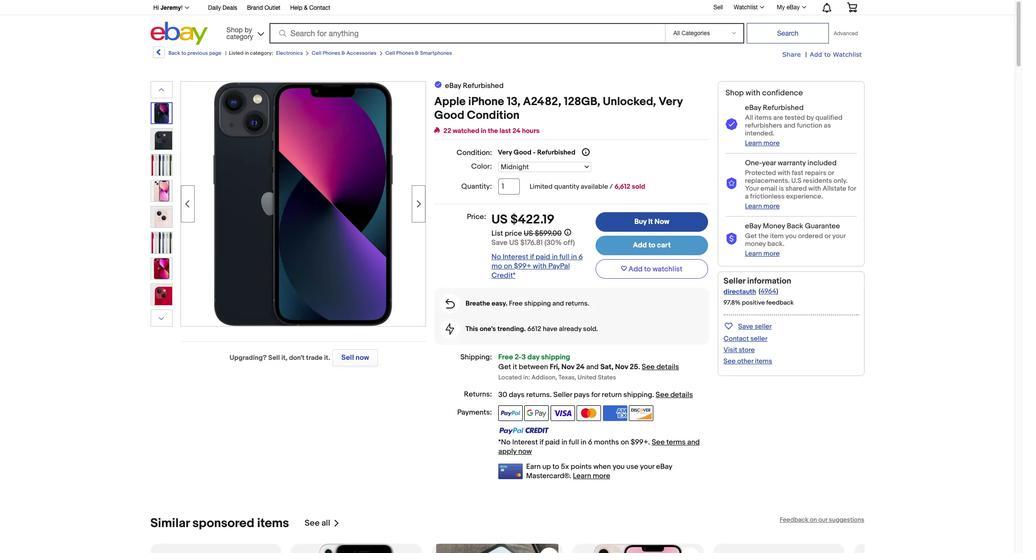 Task type: vqa. For each thing, say whether or not it's contained in the screenshot.
Accessories's Phones
yes



Task type: describe. For each thing, give the bounding box(es) containing it.
0 vertical spatial see details link
[[642, 363, 679, 372]]

learn inside ebay refurbished all items are tested by qualified refurbishers and function as intended. learn more
[[745, 139, 762, 147]]

american express image
[[603, 406, 628, 421]]

more inside ebay refurbished all items are tested by qualified refurbishers and function as intended. learn more
[[764, 139, 780, 147]]

$422.19
[[511, 212, 555, 228]]

share button
[[783, 50, 801, 59]]

us $422.19
[[492, 212, 555, 228]]

sell now link
[[330, 349, 378, 366]]

one-year warranty included protected with fast repairs or replacements. u.s residents only. your email is shared with allstate for a frictionless experience. learn more
[[745, 159, 856, 210]]

return
[[602, 390, 622, 400]]

suggestions
[[829, 516, 865, 524]]

and inside see terms and apply now
[[688, 438, 700, 447]]

terms
[[667, 438, 686, 447]]

accessories
[[347, 50, 377, 56]]

2 vertical spatial items
[[257, 516, 289, 531]]

sold.
[[583, 325, 598, 333]]

ebay for ebay money back guarantee get the item you ordered or your money back. learn more
[[745, 222, 762, 231]]

$176.81
[[521, 238, 543, 248]]

25
[[630, 363, 639, 372]]

sold
[[632, 182, 646, 191]]

add for add to watchlist
[[629, 264, 643, 274]]

| listed in category:
[[225, 50, 273, 56]]

picture 11 of 19 image
[[151, 181, 172, 202]]

0 horizontal spatial 24
[[513, 127, 521, 135]]

up
[[543, 462, 551, 472]]

add to watchlist button
[[596, 259, 708, 279]]

picture 14 of 19 image
[[151, 258, 172, 279]]

to for previous
[[181, 50, 186, 56]]

advanced link
[[829, 23, 863, 43]]

see inside contact seller visit store see other items
[[724, 357, 736, 365]]

the inside ebay money back guarantee get the item you ordered or your money back. learn more
[[759, 232, 769, 240]]

the inside us $422.19 main content
[[488, 127, 498, 135]]

your shopping cart image
[[847, 2, 858, 12]]

day
[[528, 353, 540, 362]]

cell phones & accessories
[[312, 50, 377, 56]]

with up "all" on the top of page
[[746, 89, 761, 98]]

learn more link for year
[[745, 202, 780, 210]]

1 vertical spatial see details link
[[656, 390, 693, 400]]

experience.
[[787, 192, 823, 201]]

learn more link right 5x
[[573, 472, 611, 481]]

See all text field
[[305, 519, 330, 529]]

learn inside the one-year warranty included protected with fast repairs or replacements. u.s residents only. your email is shared with allstate for a frictionless experience. learn more
[[745, 202, 762, 210]]

no
[[492, 252, 501, 262]]

email
[[761, 184, 778, 193]]

2 vertical spatial shipping
[[624, 390, 653, 400]]

upgrading?
[[230, 354, 267, 362]]

fri,
[[550, 363, 560, 372]]

more information - about this item condition image
[[582, 148, 590, 156]]

add to watchlist
[[629, 264, 683, 274]]

1 vertical spatial details
[[671, 390, 693, 400]]

now inside see terms and apply now
[[518, 447, 532, 456]]

shop by category banner
[[148, 0, 865, 47]]

see terms and apply now link
[[499, 438, 700, 456]]

shop for shop by category
[[227, 26, 243, 34]]

Quantity: text field
[[499, 179, 520, 195]]

ebay for ebay refurbished
[[445, 81, 461, 91]]

picture 8 of 19 image
[[151, 103, 171, 123]]

1 vertical spatial good
[[514, 148, 532, 157]]

97.8%
[[724, 299, 741, 307]]

replacements.
[[745, 177, 790, 185]]

& inside "link"
[[304, 4, 308, 11]]

picture 13 of 19 image
[[151, 232, 172, 253]]

2 vertical spatial refurbished
[[537, 148, 576, 157]]

all
[[322, 519, 330, 529]]

us $422.19 main content
[[435, 80, 709, 481]]

sat,
[[601, 363, 614, 372]]

1 vertical spatial very
[[498, 148, 512, 157]]

for inside the one-year warranty included protected with fast repairs or replacements. u.s residents only. your email is shared with allstate for a frictionless experience. learn more
[[848, 184, 856, 193]]

items inside contact seller visit store see other items
[[755, 357, 773, 365]]

use
[[627, 462, 639, 472]]

2 horizontal spatial on
[[810, 516, 817, 524]]

hi
[[153, 4, 159, 11]]

limited quantity available / 6,612 sold
[[530, 182, 646, 191]]

to inside share | add to watchlist
[[825, 50, 831, 58]]

seller inside seller information directauth ( 4964 ) 97.8% positive feedback
[[724, 276, 746, 286]]

paid for months
[[545, 438, 560, 447]]

learn more link for money
[[745, 249, 780, 258]]

easy.
[[492, 299, 508, 308]]

ordered
[[799, 232, 824, 240]]

with details__icon image for breathe easy.
[[446, 299, 455, 309]]

protected
[[745, 169, 777, 177]]

paid for mo
[[536, 252, 551, 262]]

6,612
[[615, 182, 631, 191]]

0 horizontal spatial now
[[356, 353, 369, 363]]

shop by category
[[227, 26, 253, 40]]

share | add to watchlist
[[783, 50, 862, 59]]

feedback on our suggestions link
[[780, 516, 865, 524]]

ebay for ebay refurbished all items are tested by qualified refurbishers and function as intended. learn more
[[745, 103, 762, 113]]

if for no
[[530, 252, 534, 262]]

on for months
[[621, 438, 629, 447]]

$99+.
[[631, 438, 650, 447]]

seller information directauth ( 4964 ) 97.8% positive feedback
[[724, 276, 794, 307]]

and left returns.
[[553, 299, 564, 308]]

deals
[[223, 4, 237, 11]]

cell phones & smartphones
[[386, 50, 452, 56]]

quantity:
[[461, 182, 492, 191]]

0 horizontal spatial back
[[169, 50, 180, 56]]

color
[[471, 162, 490, 171]]

months
[[594, 438, 619, 447]]

refurbished for ebay refurbished all items are tested by qualified refurbishers and function as intended. learn more
[[763, 103, 804, 113]]

a
[[745, 192, 749, 201]]

brand outlet link
[[247, 3, 281, 14]]

save seller
[[739, 322, 772, 331]]

Search for anything text field
[[271, 24, 663, 43]]

credit*
[[492, 271, 516, 280]]

0 vertical spatial free
[[509, 299, 523, 308]]

contact inside contact seller visit store see other items
[[724, 335, 749, 343]]

apple iphone 13, a2482, 128gb, unlocked, very good condition - picture 8 of 19 image
[[181, 82, 425, 326]]

watchlist inside "link"
[[734, 4, 758, 11]]

frictionless
[[751, 192, 785, 201]]

residents
[[803, 177, 833, 185]]

warranty
[[778, 159, 806, 168]]

no interest if paid in full in 6 mo on $99+ with paypal credit* link
[[492, 252, 583, 280]]

cell for cell phones & accessories
[[312, 50, 322, 56]]

0 horizontal spatial sell
[[268, 354, 280, 362]]

watchlist inside share | add to watchlist
[[833, 50, 862, 58]]

with details__icon image for ebay money back guarantee
[[726, 233, 738, 245]]

with details__icon image for ebay refurbished
[[726, 118, 738, 131]]

similar
[[150, 516, 190, 531]]

or inside the one-year warranty included protected with fast repairs or replacements. u.s residents only. your email is shared with allstate for a frictionless experience. learn more
[[828, 169, 835, 177]]

feedback
[[780, 516, 809, 524]]

allstate
[[823, 184, 847, 193]]

6 for *no interest if paid in full in 6 months on $99+.
[[588, 438, 593, 447]]

watchlist link
[[729, 1, 769, 13]]

advanced
[[834, 30, 858, 36]]

price
[[505, 229, 522, 238]]

seller inside us $422.19 main content
[[554, 390, 573, 400]]

shipping inside free 2-3 day shipping get it between fri, nov 24 and sat, nov 25 . see details located in: addison, texas, united states
[[541, 353, 571, 362]]

get inside ebay money back guarantee get the item you ordered or your money back. learn more
[[745, 232, 757, 240]]

buy
[[635, 217, 647, 227]]

learn more link for refurbished
[[745, 139, 780, 147]]

outlet
[[265, 4, 281, 11]]

refurbished for ebay refurbished
[[463, 81, 504, 91]]

confidence
[[762, 89, 803, 98]]

your
[[745, 184, 759, 193]]

picture 15 of 19 image
[[151, 284, 172, 305]]

2 nov from the left
[[615, 363, 629, 372]]

items inside ebay refurbished all items are tested by qualified refurbishers and function as intended. learn more
[[755, 113, 772, 122]]

ebay inside the earn up to 5x points when you use your ebay mastercard®.
[[656, 462, 673, 472]]

sponsored
[[193, 516, 254, 531]]

0 horizontal spatial |
[[225, 50, 227, 56]]

apply
[[499, 447, 517, 456]]

in left months
[[581, 438, 587, 447]]

help & contact
[[290, 4, 330, 11]]

back.
[[768, 240, 785, 248]]

located
[[499, 374, 522, 382]]

or inside ebay money back guarantee get the item you ordered or your money back. learn more
[[825, 232, 831, 240]]

help & contact link
[[290, 3, 330, 14]]

2 horizontal spatial us
[[524, 229, 533, 238]]

and inside ebay refurbished all items are tested by qualified refurbishers and function as intended. learn more
[[784, 121, 796, 130]]

on for mo
[[504, 262, 512, 271]]

smartphones
[[420, 50, 452, 56]]

tested
[[785, 113, 805, 122]]

daily deals link
[[208, 3, 237, 14]]

with details__icon image for one-year warranty included
[[726, 178, 738, 190]]

paypal credit image
[[499, 427, 549, 435]]

0 horizontal spatial us
[[492, 212, 508, 228]]

more inside ebay money back guarantee get the item you ordered or your money back. learn more
[[764, 249, 780, 258]]

30
[[499, 390, 507, 400]]

sell for sell now
[[342, 353, 354, 363]]

ebay money back guarantee get the item you ordered or your money back. learn more
[[745, 222, 846, 258]]

breathe easy. free shipping and returns.
[[466, 299, 590, 308]]

for inside us $422.19 main content
[[592, 390, 600, 400]]

returns.
[[566, 299, 590, 308]]

watched
[[453, 127, 480, 135]]

2 horizontal spatial .
[[653, 390, 654, 400]]

between
[[519, 363, 548, 372]]

share
[[783, 50, 801, 58]]

get inside free 2-3 day shipping get it between fri, nov 24 and sat, nov 25 . see details located in: addison, texas, united states
[[499, 363, 511, 372]]

watchlist
[[653, 264, 683, 274]]

learn inside us $422.19 main content
[[573, 472, 592, 481]]

see inside free 2-3 day shipping get it between fri, nov 24 and sat, nov 25 . see details located in: addison, texas, united states
[[642, 363, 655, 372]]



Task type: locate. For each thing, give the bounding box(es) containing it.
1 vertical spatial get
[[499, 363, 511, 372]]

details right 25 at right
[[657, 363, 679, 372]]

cell phones & accessories link
[[312, 50, 377, 56]]

phones for accessories
[[323, 50, 340, 56]]

0 vertical spatial 6
[[579, 252, 583, 262]]

save up no
[[492, 238, 508, 248]]

off)
[[564, 238, 575, 248]]

0 horizontal spatial .
[[550, 390, 552, 400]]

discover image
[[629, 406, 654, 421]]

in right listed
[[245, 50, 249, 56]]

more down frictionless
[[764, 202, 780, 210]]

ebay down terms
[[656, 462, 673, 472]]

shop down deals
[[227, 26, 243, 34]]

one-
[[745, 159, 762, 168]]

text__icon image
[[435, 80, 442, 90]]

0 horizontal spatial &
[[304, 4, 308, 11]]

with details__icon image
[[726, 118, 738, 131], [726, 178, 738, 190], [726, 233, 738, 245], [446, 299, 455, 309], [446, 323, 455, 335]]

contact seller visit store see other items
[[724, 335, 773, 365]]

help
[[290, 4, 303, 11]]

ebay inside ebay money back guarantee get the item you ordered or your money back. learn more
[[745, 222, 762, 231]]

0 horizontal spatial good
[[435, 109, 465, 122]]

refurbishers
[[745, 121, 783, 130]]

0 horizontal spatial watchlist
[[734, 4, 758, 11]]

sell for sell
[[714, 4, 723, 11]]

sell now
[[342, 353, 369, 363]]

0 vertical spatial very
[[659, 95, 683, 109]]

or down the guarantee
[[825, 232, 831, 240]]

ebay mastercard image
[[499, 464, 523, 479]]

0 horizontal spatial save
[[492, 238, 508, 248]]

save for save us $176.81 (30% off)
[[492, 238, 508, 248]]

other
[[738, 357, 754, 365]]

0 horizontal spatial shop
[[227, 26, 243, 34]]

1 vertical spatial seller
[[554, 390, 573, 400]]

6 right 'paypal'
[[579, 252, 583, 262]]

with details__icon image left the your
[[726, 178, 738, 190]]

in right watched
[[481, 127, 487, 135]]

1 vertical spatial if
[[540, 438, 544, 447]]

0 vertical spatial by
[[245, 26, 252, 34]]

contact up "visit store" link
[[724, 335, 749, 343]]

interest for no
[[503, 252, 529, 262]]

now right it.
[[356, 353, 369, 363]]

quantity
[[554, 182, 580, 191]]

0 vertical spatial refurbished
[[463, 81, 504, 91]]

1 vertical spatial 6
[[588, 438, 593, 447]]

seller for save
[[755, 322, 772, 331]]

2 horizontal spatial refurbished
[[763, 103, 804, 113]]

you inside the earn up to 5x points when you use your ebay mastercard®.
[[613, 462, 625, 472]]

you inside ebay money back guarantee get the item you ordered or your money back. learn more
[[786, 232, 797, 240]]

1 horizontal spatial 24
[[576, 363, 585, 372]]

with inside no interest if paid in full in 6 mo on $99+ with paypal credit*
[[533, 262, 547, 271]]

and inside free 2-3 day shipping get it between fri, nov 24 and sat, nov 25 . see details located in: addison, texas, united states
[[587, 363, 599, 372]]

more inside us $422.19 main content
[[593, 472, 611, 481]]

free inside free 2-3 day shipping get it between fri, nov 24 and sat, nov 25 . see details located in: addison, texas, united states
[[499, 353, 513, 362]]

seller up directauth
[[724, 276, 746, 286]]

hours
[[522, 127, 540, 135]]

learn right 5x
[[573, 472, 592, 481]]

1 cell from the left
[[312, 50, 322, 56]]

0 vertical spatial save
[[492, 238, 508, 248]]

2 vertical spatial on
[[810, 516, 817, 524]]

electronics
[[276, 50, 303, 56]]

0 vertical spatial shipping
[[525, 299, 551, 308]]

add to cart
[[633, 241, 671, 250]]

picture 12 of 19 image
[[151, 206, 172, 228]]

seller for contact
[[751, 335, 768, 343]]

1 horizontal spatial watchlist
[[833, 50, 862, 58]]

seller down texas,
[[554, 390, 573, 400]]

free right easy.
[[509, 299, 523, 308]]

& for cell phones & smartphones
[[415, 50, 419, 56]]

ebay refurbished all items are tested by qualified refurbishers and function as intended. learn more
[[745, 103, 843, 147]]

and right terms
[[688, 438, 700, 447]]

directauth link
[[724, 288, 757, 296]]

don't
[[289, 354, 305, 362]]

to down "advanced" "link"
[[825, 50, 831, 58]]

6 inside no interest if paid in full in 6 mo on $99+ with paypal credit*
[[579, 252, 583, 262]]

full inside no interest if paid in full in 6 mo on $99+ with paypal credit*
[[560, 252, 570, 262]]

united
[[578, 374, 597, 382]]

none submit inside the shop by category banner
[[747, 23, 829, 44]]

sell left watchlist "link"
[[714, 4, 723, 11]]

save up contact seller link
[[739, 322, 754, 331]]

1 vertical spatial now
[[518, 447, 532, 456]]

if inside no interest if paid in full in 6 mo on $99+ with paypal credit*
[[530, 252, 534, 262]]

more down back.
[[764, 249, 780, 258]]

included
[[808, 159, 837, 168]]

ebay inside ebay refurbished all items are tested by qualified refurbishers and function as intended. learn more
[[745, 103, 762, 113]]

shop by category button
[[222, 22, 266, 43]]

1 vertical spatial your
[[640, 462, 655, 472]]

1 horizontal spatial refurbished
[[537, 148, 576, 157]]

cell right the electronics at the top of the page
[[312, 50, 322, 56]]

1 nov from the left
[[562, 363, 575, 372]]

1 vertical spatial refurbished
[[763, 103, 804, 113]]

back left previous
[[169, 50, 180, 56]]

paid up up
[[545, 438, 560, 447]]

0 horizontal spatial nov
[[562, 363, 575, 372]]

1 horizontal spatial now
[[518, 447, 532, 456]]

save for save seller
[[739, 322, 754, 331]]

30 days returns . seller pays for return shipping . see details
[[499, 390, 693, 400]]

refurbished up iphone
[[463, 81, 504, 91]]

condition
[[467, 109, 520, 122]]

trade
[[306, 354, 323, 362]]

seller inside button
[[755, 322, 772, 331]]

contact seller link
[[724, 335, 768, 343]]

your down the guarantee
[[833, 232, 846, 240]]

seller down save seller
[[751, 335, 768, 343]]

good inside apple iphone 13, a2482, 128gb, unlocked, very good condition
[[435, 109, 465, 122]]

1 horizontal spatial back
[[787, 222, 804, 231]]

to for watchlist
[[645, 264, 651, 274]]

more inside the one-year warranty included protected with fast repairs or replacements. u.s residents only. your email is shared with allstate for a frictionless experience. learn more
[[764, 202, 780, 210]]

1 horizontal spatial for
[[848, 184, 856, 193]]

$599.00
[[535, 229, 562, 238]]

learn down intended.
[[745, 139, 762, 147]]

6
[[579, 252, 583, 262], [588, 438, 593, 447]]

if for *no
[[540, 438, 544, 447]]

0 horizontal spatial contact
[[309, 4, 330, 11]]

back inside ebay money back guarantee get the item you ordered or your money back. learn more
[[787, 222, 804, 231]]

6 for no interest if paid in full in 6 mo on $99+ with paypal credit*
[[579, 252, 583, 262]]

full for mo
[[560, 252, 570, 262]]

!
[[181, 4, 183, 11]]

to left watchlist
[[645, 264, 651, 274]]

1 horizontal spatial phones
[[396, 50, 414, 56]]

store
[[739, 346, 755, 354]]

add inside button
[[629, 264, 643, 274]]

interest down paypal credit image at bottom
[[513, 438, 538, 447]]

13,
[[507, 95, 521, 109]]

shipping up the fri,
[[541, 353, 571, 362]]

phones for smartphones
[[396, 50, 414, 56]]

24 inside free 2-3 day shipping get it between fri, nov 24 and sat, nov 25 . see details located in: addison, texas, united states
[[576, 363, 585, 372]]

2 horizontal spatial sell
[[714, 4, 723, 11]]

more down intended.
[[764, 139, 780, 147]]

ebay
[[787, 4, 800, 11], [445, 81, 461, 91], [745, 103, 762, 113], [745, 222, 762, 231], [656, 462, 673, 472]]

0 vertical spatial items
[[755, 113, 772, 122]]

save inside us $422.19 main content
[[492, 238, 508, 248]]

2 phones from the left
[[396, 50, 414, 56]]

us
[[492, 212, 508, 228], [524, 229, 533, 238], [510, 238, 519, 248]]

0 vertical spatial the
[[488, 127, 498, 135]]

add down add to cart link
[[629, 264, 643, 274]]

with right $99+
[[533, 262, 547, 271]]

phones left smartphones
[[396, 50, 414, 56]]

visit
[[724, 346, 738, 354]]

1 vertical spatial 24
[[576, 363, 585, 372]]

now up earn
[[518, 447, 532, 456]]

paypal image
[[499, 406, 523, 421]]

by inside ebay refurbished all items are tested by qualified refurbishers and function as intended. learn more
[[807, 113, 814, 122]]

your
[[833, 232, 846, 240], [640, 462, 655, 472]]

your inside the earn up to 5x points when you use your ebay mastercard®.
[[640, 462, 655, 472]]

earn
[[526, 462, 541, 472]]

0 vertical spatial details
[[657, 363, 679, 372]]

seller inside contact seller visit store see other items
[[751, 335, 768, 343]]

learn inside ebay money back guarantee get the item you ordered or your money back. learn more
[[745, 249, 762, 258]]

and up united
[[587, 363, 599, 372]]

by down brand
[[245, 26, 252, 34]]

/
[[610, 182, 613, 191]]

1 horizontal spatial by
[[807, 113, 814, 122]]

1 vertical spatial paid
[[545, 438, 560, 447]]

back to previous page link
[[152, 46, 222, 62]]

1 vertical spatial you
[[613, 462, 625, 472]]

2 horizontal spatial &
[[415, 50, 419, 56]]

account navigation
[[148, 0, 865, 15]]

watchlist down "advanced" "link"
[[833, 50, 862, 58]]

0 vertical spatial back
[[169, 50, 180, 56]]

1 vertical spatial contact
[[724, 335, 749, 343]]

fast
[[792, 169, 804, 177]]

google pay image
[[525, 406, 549, 421]]

see terms and apply now
[[499, 438, 700, 456]]

with details__icon image left breathe
[[446, 299, 455, 309]]

1 vertical spatial watchlist
[[833, 50, 862, 58]]

free left 2-
[[499, 353, 513, 362]]

| right share button
[[806, 50, 807, 59]]

0 horizontal spatial on
[[504, 262, 512, 271]]

add down buy
[[633, 241, 647, 250]]

0 horizontal spatial for
[[592, 390, 600, 400]]

seller
[[755, 322, 772, 331], [751, 335, 768, 343]]

phones left the accessories
[[323, 50, 340, 56]]

3
[[522, 353, 526, 362]]

returns
[[526, 390, 550, 400]]

picture 10 of 19 image
[[151, 155, 172, 176]]

positive
[[742, 299, 765, 307]]

very
[[659, 95, 683, 109], [498, 148, 512, 157]]

the
[[488, 127, 498, 135], [759, 232, 769, 240]]

to for cart
[[649, 241, 656, 250]]

paid inside no interest if paid in full in 6 mo on $99+ with paypal credit*
[[536, 252, 551, 262]]

states
[[598, 374, 616, 382]]

shipping up 6612
[[525, 299, 551, 308]]

very right unlocked,
[[659, 95, 683, 109]]

1 vertical spatial for
[[592, 390, 600, 400]]

seller up contact seller link
[[755, 322, 772, 331]]

1 horizontal spatial us
[[510, 238, 519, 248]]

ebay up "all" on the top of page
[[745, 103, 762, 113]]

shop inside shop by category
[[227, 26, 243, 34]]

0 horizontal spatial seller
[[554, 390, 573, 400]]

0 horizontal spatial you
[[613, 462, 625, 472]]

items right "all" on the top of page
[[755, 113, 772, 122]]

very inside apple iphone 13, a2482, 128gb, unlocked, very good condition
[[659, 95, 683, 109]]

full for months
[[569, 438, 579, 447]]

0 vertical spatial seller
[[724, 276, 746, 286]]

. up discover image
[[653, 390, 654, 400]]

you left use
[[613, 462, 625, 472]]

6 left months
[[588, 438, 593, 447]]

on
[[504, 262, 512, 271], [621, 438, 629, 447], [810, 516, 817, 524]]

1 vertical spatial or
[[825, 232, 831, 240]]

intended.
[[745, 129, 775, 137]]

sell inside account navigation
[[714, 4, 723, 11]]

1 horizontal spatial good
[[514, 148, 532, 157]]

1 horizontal spatial get
[[745, 232, 757, 240]]

5x
[[561, 462, 569, 472]]

1 vertical spatial full
[[569, 438, 579, 447]]

learn down a on the right top of page
[[745, 202, 762, 210]]

1 vertical spatial the
[[759, 232, 769, 240]]

save us $176.81 (30% off)
[[492, 238, 575, 248]]

sell right it.
[[342, 353, 354, 363]]

items left see all
[[257, 516, 289, 531]]

to left cart
[[649, 241, 656, 250]]

and right are
[[784, 121, 796, 130]]

no interest if paid in full in 6 mo on $99+ with paypal credit*
[[492, 252, 583, 280]]

cell right the accessories
[[386, 50, 395, 56]]

on inside no interest if paid in full in 6 mo on $99+ with paypal credit*
[[504, 262, 512, 271]]

0 vertical spatial or
[[828, 169, 835, 177]]

it
[[513, 363, 517, 372]]

ebay inside account navigation
[[787, 4, 800, 11]]

with down warranty
[[778, 169, 791, 177]]

you right the item
[[786, 232, 797, 240]]

0 horizontal spatial by
[[245, 26, 252, 34]]

get left "it"
[[499, 363, 511, 372]]

1 horizontal spatial the
[[759, 232, 769, 240]]

save seller button
[[724, 320, 772, 332]]

1 vertical spatial shop
[[726, 89, 744, 98]]

0 vertical spatial watchlist
[[734, 4, 758, 11]]

shop left confidence
[[726, 89, 744, 98]]

2 cell from the left
[[386, 50, 395, 56]]

shared
[[786, 184, 807, 193]]

to inside the earn up to 5x points when you use your ebay mastercard®.
[[553, 462, 560, 472]]

interest right no
[[503, 252, 529, 262]]

0 horizontal spatial get
[[499, 363, 511, 372]]

iphone
[[469, 95, 505, 109]]

to inside button
[[645, 264, 651, 274]]

if down paypal credit image at bottom
[[540, 438, 544, 447]]

add inside share | add to watchlist
[[810, 50, 823, 58]]

ebay up money
[[745, 222, 762, 231]]

buy it now link
[[596, 212, 708, 232]]

0 vertical spatial you
[[786, 232, 797, 240]]

get left the item
[[745, 232, 757, 240]]

or down the included
[[828, 169, 835, 177]]

by right tested
[[807, 113, 814, 122]]

visa image
[[551, 406, 575, 421]]

back up ordered
[[787, 222, 804, 231]]

add for add to cart
[[633, 241, 647, 250]]

nov left 25 at right
[[615, 363, 629, 372]]

24
[[513, 127, 521, 135], [576, 363, 585, 372]]

in down (30%
[[552, 252, 558, 262]]

guarantee
[[805, 222, 841, 231]]

daily
[[208, 4, 221, 11]]

1 vertical spatial by
[[807, 113, 814, 122]]

master card image
[[577, 406, 601, 421]]

phones
[[323, 50, 340, 56], [396, 50, 414, 56]]

us left $176.81
[[510, 238, 519, 248]]

with details__icon image for this one's trending.
[[446, 323, 455, 335]]

your inside ebay money back guarantee get the item you ordered or your money back. learn more
[[833, 232, 846, 240]]

paid down save us $176.81 (30% off)
[[536, 252, 551, 262]]

picture 9 of 19 image
[[151, 129, 172, 150]]

details inside free 2-3 day shipping get it between fri, nov 24 and sat, nov 25 . see details located in: addison, texas, united states
[[657, 363, 679, 372]]

0 vertical spatial 24
[[513, 127, 521, 135]]

0 horizontal spatial cell
[[312, 50, 322, 56]]

year
[[762, 159, 776, 168]]

paypal
[[549, 262, 570, 271]]

& left smartphones
[[415, 50, 419, 56]]

refurbished inside ebay refurbished all items are tested by qualified refurbishers and function as intended. learn more
[[763, 103, 804, 113]]

items
[[755, 113, 772, 122], [755, 357, 773, 365], [257, 516, 289, 531]]

0 vertical spatial get
[[745, 232, 757, 240]]

(30%
[[545, 238, 562, 248]]

trending.
[[498, 325, 526, 333]]

shop
[[227, 26, 243, 34], [726, 89, 744, 98]]

pays
[[574, 390, 590, 400]]

daily deals
[[208, 4, 237, 11]]

directauth
[[724, 288, 757, 296]]

shop for shop with confidence
[[726, 89, 744, 98]]

if down $176.81
[[530, 252, 534, 262]]

shipping up discover image
[[624, 390, 653, 400]]

0 horizontal spatial refurbished
[[463, 81, 504, 91]]

electronics link
[[276, 50, 303, 56]]

1 vertical spatial back
[[787, 222, 804, 231]]

with
[[746, 89, 761, 98], [778, 169, 791, 177], [809, 184, 822, 193], [533, 262, 547, 271]]

& for cell phones & accessories
[[342, 50, 345, 56]]

1 vertical spatial add
[[633, 241, 647, 250]]

0 vertical spatial paid
[[536, 252, 551, 262]]

your right use
[[640, 462, 655, 472]]

refurbished up are
[[763, 103, 804, 113]]

with details__icon image left this on the bottom left of page
[[446, 323, 455, 335]]

0 horizontal spatial phones
[[323, 50, 340, 56]]

1 horizontal spatial save
[[739, 322, 754, 331]]

1 horizontal spatial very
[[659, 95, 683, 109]]

in up 5x
[[562, 438, 568, 447]]

on left $99+.
[[621, 438, 629, 447]]

contact right help
[[309, 4, 330, 11]]

0 horizontal spatial if
[[530, 252, 534, 262]]

only.
[[834, 177, 848, 185]]

see other items link
[[724, 357, 773, 365]]

us up list
[[492, 212, 508, 228]]

in down off)
[[571, 252, 577, 262]]

on left our
[[810, 516, 817, 524]]

1 vertical spatial save
[[739, 322, 754, 331]]

interest inside no interest if paid in full in 6 mo on $99+ with paypal credit*
[[503, 252, 529, 262]]

to left 5x
[[553, 462, 560, 472]]

1 horizontal spatial cell
[[386, 50, 395, 56]]

is
[[779, 184, 784, 193]]

the left the item
[[759, 232, 769, 240]]

my ebay
[[777, 4, 800, 11]]

& right help
[[304, 4, 308, 11]]

0 vertical spatial shop
[[227, 26, 243, 34]]

1 horizontal spatial if
[[540, 438, 544, 447]]

with down repairs
[[809, 184, 822, 193]]

0 vertical spatial add
[[810, 50, 823, 58]]

us down $422.19
[[524, 229, 533, 238]]

see details link right 25 at right
[[642, 363, 679, 372]]

. inside free 2-3 day shipping get it between fri, nov 24 and sat, nov 25 . see details located in: addison, texas, united states
[[639, 363, 640, 372]]

1 horizontal spatial your
[[833, 232, 846, 240]]

cell for cell phones & smartphones
[[386, 50, 395, 56]]

by inside shop by category
[[245, 26, 252, 34]]

1 horizontal spatial |
[[806, 50, 807, 59]]

price:
[[467, 212, 486, 222]]

in
[[245, 50, 249, 56], [481, 127, 487, 135], [552, 252, 558, 262], [571, 252, 577, 262], [562, 438, 568, 447], [581, 438, 587, 447]]

1 horizontal spatial seller
[[724, 276, 746, 286]]

texas,
[[559, 374, 576, 382]]

previous
[[188, 50, 208, 56]]

ebay right text__icon
[[445, 81, 461, 91]]

2 vertical spatial add
[[629, 264, 643, 274]]

0 vertical spatial good
[[435, 109, 465, 122]]

1 horizontal spatial contact
[[724, 335, 749, 343]]

days
[[509, 390, 525, 400]]

see inside see terms and apply now
[[652, 438, 665, 447]]

1 vertical spatial items
[[755, 357, 773, 365]]

& left the accessories
[[342, 50, 345, 56]]

items right other on the right bottom
[[755, 357, 773, 365]]

1 phones from the left
[[323, 50, 340, 56]]

very down last
[[498, 148, 512, 157]]

None submit
[[747, 23, 829, 44]]

now
[[356, 353, 369, 363], [518, 447, 532, 456]]

for right only.
[[848, 184, 856, 193]]

contact inside "link"
[[309, 4, 330, 11]]

1 vertical spatial interest
[[513, 438, 538, 447]]

page
[[209, 50, 222, 56]]

breathe
[[466, 299, 490, 308]]

visit store link
[[724, 346, 755, 354]]

0 vertical spatial if
[[530, 252, 534, 262]]

earn up to 5x points when you use your ebay mastercard®.
[[526, 462, 673, 481]]

good up 22
[[435, 109, 465, 122]]

apple
[[435, 95, 466, 109]]

save inside save seller button
[[739, 322, 754, 331]]

interest for *no
[[513, 438, 538, 447]]



